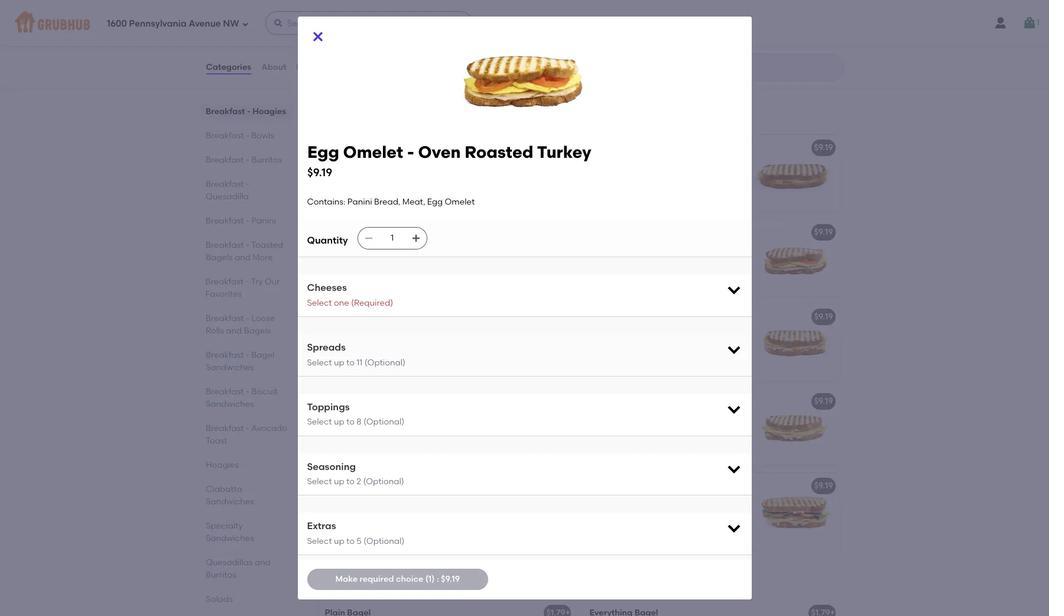 Task type: describe. For each thing, give the bounding box(es) containing it.
egg inside egg omelet - oven roasted turkey $9.19
[[307, 142, 339, 162]]

egg inside contains: pepper jack, panini bread, applewood smoked bacon, jalapenos, egg omelet
[[637, 437, 652, 447]]

breakfast - toasted bagels and more tab
[[206, 239, 288, 264]]

cali for cheesy
[[380, 481, 397, 491]]

contains: cheddar, panini bread, veggie cream cheese, meat, tomato, spinach, applewood smoked bacon, egg omelet
[[325, 498, 458, 544]]

omelet, for egg omelet - sausage patty
[[703, 329, 735, 339]]

(optional) for toppings
[[364, 417, 405, 427]]

seasoning
[[307, 461, 356, 472]]

tomato, inside 'contains: provolone, panini bread, ranch dressing, meat, tomato, spinach, applewood smoked bacon, egg omelet'
[[681, 510, 714, 520]]

and inside 'breakfast - loose rolls and bagels'
[[226, 326, 242, 336]]

panini inside 'contains: provolone, panini bread, ranch dressing, meat, tomato, spinach, applewood smoked bacon, egg omelet'
[[674, 498, 699, 508]]

1 horizontal spatial toasted
[[389, 574, 439, 589]]

cheese,
[[385, 510, 417, 520]]

egg omelet - sausage patty image
[[752, 304, 841, 381]]

egg omelet - applewood smoked bacon image
[[487, 135, 576, 212]]

breakfast - toasted bagels and more inside tab
[[206, 240, 283, 263]]

egg omelet - honey smoked turkey image
[[752, 220, 841, 297]]

select for spreads
[[307, 358, 332, 368]]

bacon, inside the contains: pepper jack, panini bread, creamy chipotle, applewood smoked bacon, salsa, egg omelet
[[360, 437, 388, 447]]

extras
[[307, 521, 336, 532]]

hoagies tab
[[206, 459, 288, 471]]

contains: panini bread, egg omelet, sausage patty
[[590, 329, 735, 351]]

breakfast - bagel sandwiches
[[206, 350, 274, 373]]

bagels inside 'breakfast - loose rolls and bagels'
[[244, 326, 271, 336]]

- inside breakfast - quesadilla
[[246, 179, 249, 189]]

rolls
[[206, 326, 224, 336]]

dressing,
[[618, 510, 654, 520]]

turkey inside the contains: fresh salsa, egg omelet, tortilla, oven roasted turkey
[[414, 45, 440, 55]]

to for spreads
[[347, 358, 355, 368]]

spreads select up to 11 (optional)
[[307, 342, 406, 368]]

$9.19 for egg omelet - oven roasted turkey image
[[550, 312, 569, 322]]

:
[[437, 574, 439, 584]]

breakfast - bowls
[[206, 131, 274, 141]]

select for cheeses
[[307, 298, 332, 308]]

bagel
[[251, 350, 274, 360]]

extras select up to 5 (optional)
[[307, 521, 405, 547]]

salads
[[206, 594, 233, 604]]

up for spreads
[[334, 358, 345, 368]]

cheeses
[[307, 282, 347, 293]]

roasted for egg omelet - oven roasted turkey $9.19
[[465, 142, 533, 162]]

breakfast - avocado toast tab
[[206, 422, 288, 447]]

ham
[[380, 227, 400, 237]]

toppings select up to 8 (optional)
[[307, 402, 405, 427]]

smoked inside the contains: pepper jack, panini bread, creamy chipotle, applewood smoked bacon, salsa, egg omelet
[[325, 437, 358, 447]]

contains: for egg omelet - cali style cheesy turkey and bacon image
[[325, 498, 363, 508]]

0 vertical spatial patty
[[683, 312, 704, 322]]

8
[[357, 417, 362, 427]]

egg inside 'contains: panini bread, applewood smoked bacon, egg omelet'
[[390, 172, 405, 182]]

main navigation navigation
[[0, 0, 1050, 46]]

contains: panini bread, applewood smoked bacon, egg omelet
[[325, 160, 467, 182]]

bread, inside 'contains: provolone, panini bread, ranch dressing, meat, tomato, spinach, applewood smoked bacon, egg omelet'
[[701, 498, 727, 508]]

nw
[[223, 18, 239, 29]]

egg inside the contains: fresh salsa, egg omelet, tortilla, oven roasted turkey
[[415, 33, 430, 43]]

quesadillas
[[206, 558, 253, 568]]

egg omelet - spicy bacon image
[[752, 389, 841, 466]]

egg omelet - egg
[[590, 143, 661, 153]]

one
[[334, 298, 349, 308]]

omelet inside egg omelet - oven roasted turkey $9.19
[[343, 142, 403, 162]]

sandwiches inside breakfast - biscuit sandwiches
[[206, 399, 254, 409]]

toasted inside breakfast - toasted bagels and more
[[251, 240, 283, 250]]

svg image for cheeses
[[726, 282, 743, 298]]

contains: for egg omelet - ham image
[[325, 244, 363, 254]]

(optional) for seasoning
[[363, 477, 404, 487]]

$9.19 for egg omelet - cali style turkey and bacon ranch image
[[815, 481, 834, 491]]

tomato, inside contains: cheddar, panini bread, veggie cream cheese, meat, tomato, spinach, applewood smoked bacon, egg omelet
[[325, 522, 358, 532]]

5
[[357, 536, 362, 547]]

pepper for chipotle,
[[365, 413, 394, 423]]

try
[[251, 277, 263, 287]]

1 button
[[1023, 12, 1040, 34]]

make required choice (1) : $9.19
[[336, 574, 460, 584]]

spinach, inside 'contains: provolone, panini bread, ranch dressing, meat, tomato, spinach, applewood smoked bacon, egg omelet'
[[590, 522, 625, 532]]

everything bagel image
[[752, 601, 841, 616]]

southwest
[[380, 397, 423, 407]]

$7.09
[[549, 16, 569, 26]]

pennsylvania
[[129, 18, 187, 29]]

egg inside contains: cheddar, panini bread, veggie cream cheese, meat, tomato, spinach, applewood smoked bacon, egg omelet
[[390, 534, 405, 544]]

breakfast for breakfast - burritos 'tab'
[[206, 155, 244, 165]]

1600
[[107, 18, 127, 29]]

- inside breakfast - biscuit sandwiches
[[246, 387, 249, 397]]

contains: for egg omelet - spicy bacon image
[[590, 413, 628, 423]]

reviews
[[297, 62, 330, 72]]

biscuit
[[251, 387, 278, 397]]

omelet inside contains: cheddar, panini bread, veggie cream cheese, meat, tomato, spinach, applewood smoked bacon, egg omelet
[[407, 534, 437, 544]]

egg omelet - cali style cheesy turkey and bacon image
[[487, 473, 576, 550]]

contains: fresh salsa, egg omelet, tortilla, oven roasted turkey
[[325, 33, 464, 55]]

breakfast for breakfast - hoagies 'tab'
[[206, 106, 245, 117]]

breakfast - burritos tab
[[206, 154, 288, 166]]

spicy
[[380, 16, 402, 26]]

breakfast for 'breakfast - toasted bagels and more' tab
[[206, 240, 244, 250]]

plain bagel image
[[487, 601, 576, 616]]

11
[[357, 358, 363, 368]]

breakfast - try our favorites tab
[[206, 276, 288, 300]]

panini inside tab
[[251, 216, 276, 226]]

egg omelet - spicy turkey & egg image
[[487, 9, 576, 85]]

breakfast for breakfast - biscuit sandwiches tab
[[206, 387, 244, 397]]

chipotle,
[[359, 425, 396, 435]]

$9.19 for egg omelet - spicy bacon image
[[815, 397, 834, 407]]

about button
[[261, 46, 287, 89]]

(optional) for spreads
[[365, 358, 406, 368]]

salsa, inside the contains: fresh salsa, egg omelet, tortilla, oven roasted turkey
[[389, 33, 413, 43]]

burritos for quesadillas and burritos
[[206, 570, 236, 580]]

choice
[[396, 574, 424, 584]]

(required)
[[351, 298, 393, 308]]

avocado
[[251, 423, 287, 434]]

(optional) for extras
[[364, 536, 405, 547]]

applewood inside contains: pepper jack, panini bread, applewood smoked bacon, jalapenos, egg omelet
[[590, 425, 636, 435]]

svg image inside the 1 button
[[1023, 16, 1037, 30]]

omelet inside the contains: pepper jack, panini bread, creamy chipotle, applewood smoked bacon, salsa, egg omelet
[[433, 437, 463, 447]]

$9.19 for "egg omelet - applewood smoked bacon" image
[[550, 143, 569, 153]]

egg omelet - oven roasted turkey image
[[487, 304, 576, 381]]

breakfast - avocado toast
[[206, 423, 287, 446]]

bacon, inside 'contains: panini bread, applewood smoked bacon, egg omelet'
[[360, 172, 388, 182]]

0 vertical spatial bagels
[[206, 253, 233, 263]]

provolone,
[[630, 498, 672, 508]]

sandwiches inside tab
[[206, 497, 254, 507]]

smoked inside 'contains: panini bread, applewood smoked bacon, egg omelet'
[[325, 172, 358, 182]]

bacon, inside 'contains: provolone, panini bread, ranch dressing, meat, tomato, spinach, applewood smoked bacon, egg omelet'
[[710, 522, 738, 532]]

ciabatta sandwiches
[[206, 484, 254, 507]]

breakfast - try our favorites
[[206, 277, 280, 299]]

applewood up 'contains: panini bread, applewood smoked bacon, egg omelet' at the left
[[380, 143, 427, 153]]

egg inside 'contains: provolone, panini bread, ranch dressing, meat, tomato, spinach, applewood smoked bacon, egg omelet'
[[590, 534, 606, 544]]

creamy
[[325, 425, 357, 435]]

oven inside the contains: fresh salsa, egg omelet, tortilla, oven roasted turkey
[[356, 45, 377, 55]]

bread, inside contains: panini bread, egg omelet, sausage patty
[[657, 329, 683, 339]]

smoked inside 'contains: provolone, panini bread, ranch dressing, meat, tomato, spinach, applewood smoked bacon, egg omelet'
[[675, 522, 708, 532]]

panini inside 'contains: panini bread, applewood smoked bacon, egg omelet'
[[365, 160, 390, 170]]

avenue
[[189, 18, 221, 29]]

panini inside contains: cheddar, panini bread, veggie cream cheese, meat, tomato, spinach, applewood smoked bacon, egg omelet
[[405, 498, 430, 508]]

jalapenos,
[[590, 437, 635, 447]]

up for toppings
[[334, 417, 345, 427]]

contains: for egg omelet - oven roasted turkey image
[[325, 329, 363, 339]]

more inside tab
[[252, 253, 273, 263]]

svg image for 1600 pennsylvania avenue nw
[[274, 18, 283, 28]]

egg omelet - spicy turkey & egg
[[325, 16, 457, 26]]

contains: provolone, panini bread, ranch dressing, meat, tomato, spinach, applewood smoked bacon, egg omelet
[[590, 498, 738, 544]]

to for seasoning
[[347, 477, 355, 487]]

Input item quantity number field
[[380, 228, 406, 249]]

jack, for bacon,
[[661, 413, 683, 423]]

bacon, inside contains: cheddar, panini bread, veggie cream cheese, meat, tomato, spinach, applewood smoked bacon, egg omelet
[[360, 534, 388, 544]]

breakfast - biscuit sandwiches
[[206, 387, 278, 409]]

select for toppings
[[307, 417, 332, 427]]

roasted inside the contains: fresh salsa, egg omelet, tortilla, oven roasted turkey
[[379, 45, 413, 55]]

panini inside the contains: pepper jack, panini bread, creamy chipotle, applewood smoked bacon, salsa, egg omelet
[[420, 413, 445, 423]]

turkey inside egg omelet - oven roasted turkey $9.19
[[537, 142, 592, 162]]

breakfast - hoagies tab
[[206, 105, 288, 118]]

egg omelet - oven roasted turkey
[[325, 312, 466, 322]]

quesadillas and burritos tab
[[206, 557, 288, 581]]

meat, inside contains: cheddar, panini bread, veggie cream cheese, meat, tomato, spinach, applewood smoked bacon, egg omelet
[[419, 510, 442, 520]]

- inside breakfast - toasted bagels and more
[[246, 240, 249, 250]]

breakfast - loose rolls and bagels
[[206, 313, 275, 336]]

select for extras
[[307, 536, 332, 547]]

pepper for smoked
[[630, 413, 659, 423]]

egg omelet - cali style cheesy turkey and bacon
[[325, 481, 525, 491]]

contains: for egg omelet - sausage patty image
[[590, 329, 628, 339]]

egg omelet - southwest chipotle bacon image
[[487, 389, 576, 466]]

patty inside contains: panini bread, egg omelet, sausage patty
[[627, 341, 648, 351]]

egg omelet - ham image
[[487, 220, 576, 297]]



Task type: vqa. For each thing, say whether or not it's contained in the screenshot.
text box
no



Task type: locate. For each thing, give the bounding box(es) containing it.
up down spreads
[[334, 358, 345, 368]]

0 horizontal spatial more
[[252, 253, 273, 263]]

style for turkey
[[664, 481, 684, 491]]

style left cheesy
[[399, 481, 419, 491]]

select inside toppings select up to 8 (optional)
[[307, 417, 332, 427]]

0 horizontal spatial patty
[[627, 341, 648, 351]]

applewood
[[380, 143, 427, 153], [420, 160, 467, 170], [398, 425, 444, 435], [590, 425, 636, 435], [397, 522, 443, 532], [627, 522, 673, 532]]

cali up provolone,
[[645, 481, 662, 491]]

breakfast - biscuit sandwiches tab
[[206, 386, 288, 410]]

style
[[399, 481, 419, 491], [664, 481, 684, 491]]

0 vertical spatial burritos
[[251, 155, 282, 165]]

0 horizontal spatial toasted
[[251, 240, 283, 250]]

up down toppings
[[334, 417, 345, 427]]

2 spinach, from the left
[[590, 522, 625, 532]]

breakfast - quesadilla
[[206, 179, 249, 202]]

jack, for applewood
[[396, 413, 418, 423]]

spinach, down dressing,
[[590, 522, 625, 532]]

1 horizontal spatial style
[[664, 481, 684, 491]]

burritos down quesadillas
[[206, 570, 236, 580]]

1600 pennsylvania avenue nw
[[107, 18, 239, 29]]

hoagies inside breakfast - hoagies 'tab'
[[252, 106, 286, 117]]

1 horizontal spatial jack,
[[661, 413, 683, 423]]

0 vertical spatial sausage
[[645, 312, 681, 322]]

oven for egg omelet - oven roasted turkey
[[380, 312, 402, 322]]

2 up from the top
[[334, 417, 345, 427]]

breakfast down breakfast - bagel sandwiches
[[206, 387, 244, 397]]

and inside quesadillas and burritos
[[255, 558, 271, 568]]

cheeses select one (required)
[[307, 282, 393, 308]]

1 vertical spatial ranch
[[590, 510, 616, 520]]

contains: inside 'contains: provolone, panini bread, ranch dressing, meat, tomato, spinach, applewood smoked bacon, egg omelet'
[[590, 498, 628, 508]]

0 horizontal spatial cali
[[380, 481, 397, 491]]

breakfast - toasted bagels and more
[[206, 240, 283, 263], [317, 574, 546, 589]]

egg inside the contains: pepper jack, panini bread, creamy chipotle, applewood smoked bacon, salsa, egg omelet
[[415, 437, 431, 447]]

select down toppings
[[307, 417, 332, 427]]

omelet
[[343, 16, 373, 26], [343, 142, 403, 162], [343, 143, 373, 153], [608, 143, 638, 153], [407, 172, 437, 182], [445, 197, 475, 207], [343, 227, 373, 237], [325, 256, 355, 266], [590, 256, 620, 266], [343, 312, 373, 322], [608, 312, 638, 322], [325, 341, 355, 351], [343, 397, 373, 407], [433, 437, 463, 447], [654, 437, 684, 447], [343, 481, 373, 491], [608, 481, 638, 491], [407, 534, 437, 544], [608, 534, 638, 544]]

cali up the "cheddar,"
[[380, 481, 397, 491]]

4 sandwiches from the top
[[206, 534, 254, 544]]

2
[[357, 477, 361, 487]]

quesadilla
[[206, 192, 249, 202]]

breakfast up rolls
[[206, 313, 244, 324]]

0 vertical spatial ranch
[[760, 481, 786, 491]]

breakfast up favorites
[[206, 277, 244, 287]]

1 vertical spatial breakfast - toasted bagels and more
[[317, 574, 546, 589]]

1 vertical spatial hoagies
[[206, 460, 239, 470]]

sandwiches
[[206, 363, 254, 373], [206, 399, 254, 409], [206, 497, 254, 507], [206, 534, 254, 544]]

contains: inside the contains: fresh salsa, egg omelet, tortilla, oven roasted turkey
[[325, 33, 363, 43]]

egg omelet - ham
[[325, 227, 400, 237]]

breakfast inside breakfast - toasted bagels and more
[[206, 240, 244, 250]]

1 horizontal spatial pepper
[[630, 413, 659, 423]]

ranch inside 'contains: provolone, panini bread, ranch dressing, meat, tomato, spinach, applewood smoked bacon, egg omelet'
[[590, 510, 616, 520]]

roasted
[[379, 45, 413, 55], [465, 142, 533, 162], [403, 312, 437, 322]]

$9.19 for egg omelet - egg image
[[815, 143, 834, 153]]

cheddar,
[[365, 498, 403, 508]]

style up provolone,
[[664, 481, 684, 491]]

1 horizontal spatial more
[[515, 574, 546, 589]]

breakfast up 'breakfast - burritos' at the top
[[206, 131, 244, 141]]

1
[[1037, 18, 1040, 28]]

0 vertical spatial salsa,
[[389, 33, 413, 43]]

egg omelet - applewood smoked bacon
[[325, 143, 490, 153]]

pepper up jalapenos,
[[630, 413, 659, 423]]

1 cali from the left
[[380, 481, 397, 491]]

cream
[[355, 510, 383, 520]]

0 vertical spatial breakfast - toasted bagels and more
[[206, 240, 283, 263]]

1 style from the left
[[399, 481, 419, 491]]

1 vertical spatial salsa,
[[390, 437, 413, 447]]

omelet inside contains: pepper jack, panini bread, applewood smoked bacon, jalapenos, egg omelet
[[654, 437, 684, 447]]

1 vertical spatial roasted
[[465, 142, 533, 162]]

toasted
[[251, 240, 283, 250], [389, 574, 439, 589]]

egg omelet - sausage patty
[[590, 312, 704, 322]]

select down spreads
[[307, 358, 332, 368]]

breakfast inside 'breakfast - loose rolls and bagels'
[[206, 313, 244, 324]]

omelet inside 'contains: panini bread, applewood smoked bacon, egg omelet'
[[407, 172, 437, 182]]

salads tab
[[206, 593, 288, 606]]

breakfast inside breakfast - quesadilla
[[206, 179, 244, 189]]

omelet, inside the contains: fresh salsa, egg omelet, tortilla, oven roasted turkey
[[432, 33, 464, 43]]

patty
[[683, 312, 704, 322], [627, 341, 648, 351]]

to for extras
[[347, 536, 355, 547]]

1 horizontal spatial bagels
[[244, 326, 271, 336]]

bread, inside 'contains: panini bread, applewood smoked bacon, egg omelet'
[[392, 160, 418, 170]]

meat, inside 'contains: provolone, panini bread, ranch dressing, meat, tomato, spinach, applewood smoked bacon, egg omelet'
[[656, 510, 679, 520]]

1 to from the top
[[347, 358, 355, 368]]

0 horizontal spatial bagels
[[206, 253, 233, 263]]

0 horizontal spatial oven
[[356, 45, 377, 55]]

1 vertical spatial more
[[515, 574, 546, 589]]

roasted for egg omelet - oven roasted turkey
[[403, 312, 437, 322]]

0 vertical spatial oven
[[356, 45, 377, 55]]

applewood inside the contains: pepper jack, panini bread, creamy chipotle, applewood smoked bacon, salsa, egg omelet
[[398, 425, 444, 435]]

sausage
[[645, 312, 681, 322], [590, 341, 625, 351]]

tomato,
[[681, 510, 714, 520], [325, 522, 358, 532]]

sandwiches down the ciabatta
[[206, 497, 254, 507]]

3 select from the top
[[307, 417, 332, 427]]

egg omelet - southwest chipotle bacon
[[325, 397, 488, 407]]

spinach, inside contains: cheddar, panini bread, veggie cream cheese, meat, tomato, spinach, applewood smoked bacon, egg omelet
[[360, 522, 395, 532]]

burritos inside 'tab'
[[251, 155, 282, 165]]

breakfast - loose rolls and bagels tab
[[206, 312, 288, 337]]

breakfast down the breakfast - bowls
[[206, 155, 244, 165]]

2 select from the top
[[307, 358, 332, 368]]

1 horizontal spatial hoagies
[[252, 106, 286, 117]]

applewood inside contains: cheddar, panini bread, veggie cream cheese, meat, tomato, spinach, applewood smoked bacon, egg omelet
[[397, 522, 443, 532]]

1 spinach, from the left
[[360, 522, 395, 532]]

1 vertical spatial tomato,
[[325, 522, 358, 532]]

meat,
[[403, 197, 426, 207], [420, 244, 443, 254], [685, 244, 708, 254], [420, 329, 443, 339], [419, 510, 442, 520], [656, 510, 679, 520]]

required
[[360, 574, 394, 584]]

bacon, down "chipotle," on the bottom of the page
[[360, 437, 388, 447]]

0 horizontal spatial jack,
[[396, 413, 418, 423]]

2 pepper from the left
[[630, 413, 659, 423]]

fresh
[[365, 33, 387, 43]]

cali for turkey
[[645, 481, 662, 491]]

0 vertical spatial omelet,
[[432, 33, 464, 43]]

smoked inside contains: cheddar, panini bread, veggie cream cheese, meat, tomato, spinach, applewood smoked bacon, egg omelet
[[325, 534, 358, 544]]

patty up contains: panini bread, egg omelet, sausage patty
[[683, 312, 704, 322]]

svg image
[[1023, 16, 1037, 30], [364, 234, 374, 243], [412, 234, 421, 243], [726, 401, 743, 417], [726, 461, 743, 477], [726, 520, 743, 537]]

applewood down cheese,
[[397, 522, 443, 532]]

to
[[347, 358, 355, 368], [347, 417, 355, 427], [347, 477, 355, 487], [347, 536, 355, 547]]

breakfast - bowls tab
[[206, 130, 288, 142]]

2 horizontal spatial oven
[[418, 142, 461, 162]]

ciabatta
[[206, 484, 242, 494]]

0 horizontal spatial ranch
[[590, 510, 616, 520]]

svg image
[[274, 18, 283, 28], [242, 20, 249, 28], [311, 30, 325, 44], [726, 282, 743, 298], [726, 341, 743, 358]]

salsa, down spicy
[[389, 33, 413, 43]]

breakfast inside breakfast - burritos 'tab'
[[206, 155, 244, 165]]

1 horizontal spatial ranch
[[760, 481, 786, 491]]

contains: pepper jack, panini bread, applewood smoked bacon, jalapenos, egg omelet
[[590, 413, 738, 447]]

select down the 'extras'
[[307, 536, 332, 547]]

more up try
[[252, 253, 273, 263]]

bagels down loose
[[244, 326, 271, 336]]

applewood down egg omelet - southwest chipotle bacon
[[398, 425, 444, 435]]

1 vertical spatial toasted
[[389, 574, 439, 589]]

specialty sandwiches tab
[[206, 520, 288, 545]]

1 horizontal spatial burritos
[[251, 155, 282, 165]]

applewood up jalapenos,
[[590, 425, 636, 435]]

(1)
[[426, 574, 435, 584]]

breakfast inside breakfast - biscuit sandwiches
[[206, 387, 244, 397]]

specialty sandwiches
[[206, 521, 254, 544]]

svg image for spreads
[[726, 341, 743, 358]]

to left 11
[[347, 358, 355, 368]]

breakfast for breakfast - avocado toast 'tab'
[[206, 423, 244, 434]]

(optional) inside the seasoning select up to 2 (optional)
[[363, 477, 404, 487]]

$9.19 for egg omelet - honey smoked turkey image
[[815, 227, 834, 237]]

1 vertical spatial patty
[[627, 341, 648, 351]]

0 vertical spatial toasted
[[251, 240, 283, 250]]

4 to from the top
[[347, 536, 355, 547]]

2 vertical spatial oven
[[380, 312, 402, 322]]

breakfast for 'breakfast - bowls' tab
[[206, 131, 244, 141]]

roasted inside egg omelet - oven roasted turkey $9.19
[[465, 142, 533, 162]]

(optional) up the "cheddar,"
[[363, 477, 404, 487]]

2 sandwiches from the top
[[206, 399, 254, 409]]

$9.19 for egg omelet - sausage patty image
[[815, 312, 834, 322]]

about
[[262, 62, 287, 72]]

2 vertical spatial bagels
[[442, 574, 484, 589]]

burritos
[[251, 155, 282, 165], [206, 570, 236, 580]]

spinach, down the cream at the left of page
[[360, 522, 395, 532]]

bacon, down the cream at the left of page
[[360, 534, 388, 544]]

omelet, for egg omelet - spicy turkey & egg
[[432, 33, 464, 43]]

1 vertical spatial bagels
[[244, 326, 271, 336]]

breakfast down 5
[[317, 574, 378, 589]]

(optional) inside 'spreads select up to 11 (optional)'
[[365, 358, 406, 368]]

breakfast down quesadilla in the left top of the page
[[206, 216, 244, 226]]

breakfast down breakfast - panini
[[206, 240, 244, 250]]

to for toppings
[[347, 417, 355, 427]]

breakfast up quesadilla in the left top of the page
[[206, 179, 244, 189]]

our
[[265, 277, 280, 287]]

breakfast inside breakfast - avocado toast
[[206, 423, 244, 434]]

spreads
[[307, 342, 346, 353]]

breakfast - panini
[[206, 216, 276, 226]]

tomato, down egg omelet - cali style turkey and bacon ranch
[[681, 510, 714, 520]]

0 vertical spatial more
[[252, 253, 273, 263]]

toast
[[206, 436, 227, 446]]

egg inside contains: panini bread, egg omelet, sausage patty
[[685, 329, 701, 339]]

$9.19 inside egg omelet - oven roasted turkey $9.19
[[307, 165, 332, 179]]

1 vertical spatial oven
[[418, 142, 461, 162]]

2 vertical spatial roasted
[[403, 312, 437, 322]]

burritos for breakfast - burritos
[[251, 155, 282, 165]]

select for seasoning
[[307, 477, 332, 487]]

up inside toppings select up to 8 (optional)
[[334, 417, 345, 427]]

toppings
[[307, 402, 350, 413]]

select down "cheeses"
[[307, 298, 332, 308]]

sausage up contains: panini bread, egg omelet, sausage patty
[[645, 312, 681, 322]]

1 select from the top
[[307, 298, 332, 308]]

applewood down dressing,
[[627, 522, 673, 532]]

0 horizontal spatial spinach,
[[360, 522, 395, 532]]

veggie
[[325, 510, 353, 520]]

specialty
[[206, 521, 243, 531]]

more up plain bagel image
[[515, 574, 546, 589]]

quesadillas and burritos
[[206, 558, 271, 580]]

0 horizontal spatial hoagies
[[206, 460, 239, 470]]

smoked inside contains: pepper jack, panini bread, applewood smoked bacon, jalapenos, egg omelet
[[638, 425, 671, 435]]

2 style from the left
[[664, 481, 684, 491]]

3 up from the top
[[334, 477, 345, 487]]

0 vertical spatial hoagies
[[252, 106, 286, 117]]

salsa, inside the contains: pepper jack, panini bread, creamy chipotle, applewood smoked bacon, salsa, egg omelet
[[390, 437, 413, 447]]

applewood inside 'contains: panini bread, applewood smoked bacon, egg omelet'
[[420, 160, 467, 170]]

salsa, down "chipotle," on the bottom of the page
[[390, 437, 413, 447]]

sandwiches inside breakfast - bagel sandwiches
[[206, 363, 254, 373]]

bowls
[[251, 131, 274, 141]]

(optional) right the 8
[[364, 417, 405, 427]]

breakfast inside breakfast - try our favorites
[[206, 277, 244, 287]]

and inside breakfast - toasted bagels and more
[[235, 253, 250, 263]]

select inside extras select up to 5 (optional)
[[307, 536, 332, 547]]

0 horizontal spatial tomato,
[[325, 522, 358, 532]]

bread, inside the contains: pepper jack, panini bread, creamy chipotle, applewood smoked bacon, salsa, egg omelet
[[447, 413, 473, 423]]

breakfast inside breakfast - panini tab
[[206, 216, 244, 226]]

contains: inside 'contains: panini bread, applewood smoked bacon, egg omelet'
[[325, 160, 363, 170]]

hoagies up the ciabatta
[[206, 460, 239, 470]]

0 vertical spatial roasted
[[379, 45, 413, 55]]

3 sandwiches from the top
[[206, 497, 254, 507]]

2 horizontal spatial bagels
[[442, 574, 484, 589]]

1 horizontal spatial omelet,
[[703, 329, 735, 339]]

bacon, down egg omelet - cali style turkey and bacon ranch
[[710, 522, 738, 532]]

oven inside egg omelet - oven roasted turkey $9.19
[[418, 142, 461, 162]]

breakfast - burritos
[[206, 155, 282, 165]]

patty down 'egg omelet - sausage patty'
[[627, 341, 648, 351]]

2 to from the top
[[347, 417, 355, 427]]

to left 5
[[347, 536, 355, 547]]

breakfast for breakfast - quesadilla tab
[[206, 179, 244, 189]]

pepper up "chipotle," on the bottom of the page
[[365, 413, 394, 423]]

bagels
[[206, 253, 233, 263], [244, 326, 271, 336], [442, 574, 484, 589]]

&
[[433, 16, 439, 26]]

0 horizontal spatial sausage
[[590, 341, 625, 351]]

3 to from the top
[[347, 477, 355, 487]]

chipotle
[[425, 397, 460, 407]]

bread,
[[392, 160, 418, 170], [374, 197, 401, 207], [392, 244, 418, 254], [657, 244, 683, 254], [392, 329, 418, 339], [657, 329, 683, 339], [447, 413, 473, 423], [712, 413, 738, 423], [432, 498, 458, 508], [701, 498, 727, 508]]

0 horizontal spatial pepper
[[365, 413, 394, 423]]

0 vertical spatial tomato,
[[681, 510, 714, 520]]

$9.19
[[550, 143, 569, 153], [815, 143, 834, 153], [307, 165, 332, 179], [815, 227, 834, 237], [550, 312, 569, 322], [815, 312, 834, 322], [815, 397, 834, 407], [815, 481, 834, 491], [441, 574, 460, 584]]

ciabatta sandwiches tab
[[206, 483, 288, 508]]

4 select from the top
[[307, 477, 332, 487]]

favorites
[[206, 289, 242, 299]]

select inside 'spreads select up to 11 (optional)'
[[307, 358, 332, 368]]

1 horizontal spatial spinach,
[[590, 522, 625, 532]]

bacon, up egg omelet - cali style turkey and bacon ranch
[[673, 425, 701, 435]]

- inside egg omelet - oven roasted turkey $9.19
[[407, 142, 414, 162]]

(optional) inside toppings select up to 8 (optional)
[[364, 417, 405, 427]]

select inside the seasoning select up to 2 (optional)
[[307, 477, 332, 487]]

4 up from the top
[[334, 536, 345, 547]]

categories button
[[206, 46, 252, 89]]

breakfast - bagel sandwiches tab
[[206, 349, 288, 374]]

burritos inside quesadillas and burritos
[[206, 570, 236, 580]]

2 jack, from the left
[[661, 413, 683, 423]]

1 pepper from the left
[[365, 413, 394, 423]]

egg omelet - cali style turkey and bacon ranch
[[590, 481, 786, 491]]

0 horizontal spatial burritos
[[206, 570, 236, 580]]

-
[[375, 16, 378, 26], [247, 106, 250, 117], [246, 131, 249, 141], [407, 142, 414, 162], [375, 143, 378, 153], [640, 143, 643, 153], [246, 155, 249, 165], [246, 179, 249, 189], [246, 216, 249, 226], [375, 227, 378, 237], [246, 240, 249, 250], [246, 277, 249, 287], [375, 312, 378, 322], [640, 312, 643, 322], [246, 313, 249, 324], [246, 350, 249, 360], [246, 387, 249, 397], [375, 397, 378, 407], [246, 423, 249, 434], [375, 481, 378, 491], [640, 481, 643, 491], [381, 574, 386, 589]]

5 select from the top
[[307, 536, 332, 547]]

seasoning select up to 2 (optional)
[[307, 461, 404, 487]]

egg omelet - oven roasted turkey $9.19
[[307, 142, 592, 179]]

egg omelet - cali style turkey and bacon ranch image
[[752, 473, 841, 550]]

0 horizontal spatial omelet,
[[432, 33, 464, 43]]

select down seasoning
[[307, 477, 332, 487]]

hoagies up bowls
[[252, 106, 286, 117]]

breakfast for breakfast - try our favorites tab
[[206, 277, 244, 287]]

reviews button
[[296, 46, 330, 89]]

1 jack, from the left
[[396, 413, 418, 423]]

sausage inside contains: panini bread, egg omelet, sausage patty
[[590, 341, 625, 351]]

sandwiches down specialty
[[206, 534, 254, 544]]

applewood down "egg omelet - applewood smoked bacon"
[[420, 160, 467, 170]]

categories
[[206, 62, 251, 72]]

spinach,
[[360, 522, 395, 532], [590, 522, 625, 532]]

quantity
[[307, 235, 348, 246]]

1 vertical spatial sausage
[[590, 341, 625, 351]]

to inside the seasoning select up to 2 (optional)
[[347, 477, 355, 487]]

up left 5
[[334, 536, 345, 547]]

to inside toppings select up to 8 (optional)
[[347, 417, 355, 427]]

breakfast for breakfast - panini tab
[[206, 216, 244, 226]]

1 horizontal spatial cali
[[645, 481, 662, 491]]

jack, inside the contains: pepper jack, panini bread, creamy chipotle, applewood smoked bacon, salsa, egg omelet
[[396, 413, 418, 423]]

bagels up favorites
[[206, 253, 233, 263]]

up down seasoning
[[334, 477, 345, 487]]

burritos down bowls
[[251, 155, 282, 165]]

1 vertical spatial omelet,
[[703, 329, 735, 339]]

panini
[[365, 160, 390, 170], [348, 197, 372, 207], [251, 216, 276, 226], [365, 244, 390, 254], [630, 244, 655, 254], [365, 329, 390, 339], [630, 329, 655, 339], [420, 413, 445, 423], [685, 413, 710, 423], [405, 498, 430, 508], [674, 498, 699, 508]]

1 horizontal spatial tomato,
[[681, 510, 714, 520]]

(optional) right 5
[[364, 536, 405, 547]]

1 horizontal spatial breakfast - toasted bagels and more
[[317, 574, 546, 589]]

1 up from the top
[[334, 358, 345, 368]]

tomato, down the veggie
[[325, 522, 358, 532]]

panini inside contains: pepper jack, panini bread, applewood smoked bacon, jalapenos, egg omelet
[[685, 413, 710, 423]]

breakfast down rolls
[[206, 350, 244, 360]]

oven for egg omelet - oven roasted turkey $9.19
[[418, 142, 461, 162]]

bacon, inside contains: pepper jack, panini bread, applewood smoked bacon, jalapenos, egg omelet
[[673, 425, 701, 435]]

cali
[[380, 481, 397, 491], [645, 481, 662, 491]]

omelet, inside contains: panini bread, egg omelet, sausage patty
[[703, 329, 735, 339]]

breakfast up toast
[[206, 423, 244, 434]]

contains: pepper jack, panini bread, creamy chipotle, applewood smoked bacon, salsa, egg omelet
[[325, 413, 473, 447]]

up inside 'spreads select up to 11 (optional)'
[[334, 358, 345, 368]]

breakfast for breakfast - loose rolls and bagels tab
[[206, 313, 244, 324]]

panini inside contains: panini bread, egg omelet, sausage patty
[[630, 329, 655, 339]]

pepper inside contains: pepper jack, panini bread, applewood smoked bacon, jalapenos, egg omelet
[[630, 413, 659, 423]]

and
[[235, 253, 250, 263], [226, 326, 242, 336], [481, 481, 497, 491], [714, 481, 730, 491], [255, 558, 271, 568], [487, 574, 512, 589]]

breakfast inside 'breakfast - bowls' tab
[[206, 131, 244, 141]]

contains: for egg omelet - southwest chipotle bacon image
[[325, 413, 363, 423]]

bread, inside contains: pepper jack, panini bread, applewood smoked bacon, jalapenos, egg omelet
[[712, 413, 738, 423]]

make
[[336, 574, 358, 584]]

hoagies
[[252, 106, 286, 117], [206, 460, 239, 470]]

- inside breakfast - avocado toast
[[246, 423, 249, 434]]

sausage down 'egg omelet - sausage patty'
[[590, 341, 625, 351]]

1 sandwiches from the top
[[206, 363, 254, 373]]

breakfast inside breakfast - hoagies 'tab'
[[206, 106, 245, 117]]

cheesy
[[421, 481, 451, 491]]

- inside breakfast - bagel sandwiches
[[246, 350, 249, 360]]

contains: inside the contains: pepper jack, panini bread, creamy chipotle, applewood smoked bacon, salsa, egg omelet
[[325, 413, 363, 423]]

up inside extras select up to 5 (optional)
[[334, 536, 345, 547]]

breakfast for breakfast - bagel sandwiches tab
[[206, 350, 244, 360]]

(optional) inside extras select up to 5 (optional)
[[364, 536, 405, 547]]

contains: for "egg omelet - applewood smoked bacon" image
[[325, 160, 363, 170]]

breakfast - quesadilla tab
[[206, 178, 288, 203]]

up for extras
[[334, 536, 345, 547]]

loose
[[251, 313, 275, 324]]

(optional) right 11
[[365, 358, 406, 368]]

up
[[334, 358, 345, 368], [334, 417, 345, 427], [334, 477, 345, 487], [334, 536, 345, 547]]

contains: inside contains: panini bread, egg omelet, sausage patty
[[590, 329, 628, 339]]

bacon, down "egg omelet - applewood smoked bacon"
[[360, 172, 388, 182]]

bacon,
[[360, 172, 388, 182], [673, 425, 701, 435], [360, 437, 388, 447], [710, 522, 738, 532], [360, 534, 388, 544]]

contains: for egg omelet - cali style turkey and bacon ranch image
[[590, 498, 628, 508]]

sandwiches up breakfast - avocado toast on the bottom of page
[[206, 399, 254, 409]]

breakfast - panini tab
[[206, 215, 288, 227]]

0 horizontal spatial breakfast - toasted bagels and more
[[206, 240, 283, 263]]

- inside breakfast - try our favorites
[[246, 277, 249, 287]]

bacon
[[464, 143, 490, 153], [461, 397, 488, 407], [499, 481, 525, 491], [732, 481, 758, 491]]

style for cheesy
[[399, 481, 419, 491]]

- inside 'breakfast - loose rolls and bagels'
[[246, 313, 249, 324]]

breakfast - hoagies
[[206, 106, 286, 117]]

contains: for egg omelet - spicy turkey & egg 'image'
[[325, 33, 363, 43]]

1 horizontal spatial sausage
[[645, 312, 681, 322]]

0 horizontal spatial style
[[399, 481, 419, 491]]

egg omelet - egg image
[[752, 135, 841, 212]]

breakfast up the breakfast - bowls
[[206, 106, 245, 117]]

1 horizontal spatial patty
[[683, 312, 704, 322]]

applewood inside 'contains: provolone, panini bread, ranch dressing, meat, tomato, spinach, applewood smoked bacon, egg omelet'
[[627, 522, 673, 532]]

2 cali from the left
[[645, 481, 662, 491]]

1 vertical spatial burritos
[[206, 570, 236, 580]]

omelet inside 'contains: provolone, panini bread, ranch dressing, meat, tomato, spinach, applewood smoked bacon, egg omelet'
[[608, 534, 638, 544]]

tortilla,
[[325, 45, 354, 55]]

to left 2
[[347, 477, 355, 487]]

bagels right :
[[442, 574, 484, 589]]

bread, inside contains: cheddar, panini bread, veggie cream cheese, meat, tomato, spinach, applewood smoked bacon, egg omelet
[[432, 498, 458, 508]]

hoagies inside hoagies tab
[[206, 460, 239, 470]]

select inside cheeses select one (required)
[[307, 298, 332, 308]]

sandwiches up breakfast - biscuit sandwiches
[[206, 363, 254, 373]]

1 horizontal spatial oven
[[380, 312, 402, 322]]

to left the 8
[[347, 417, 355, 427]]

up for seasoning
[[334, 477, 345, 487]]



